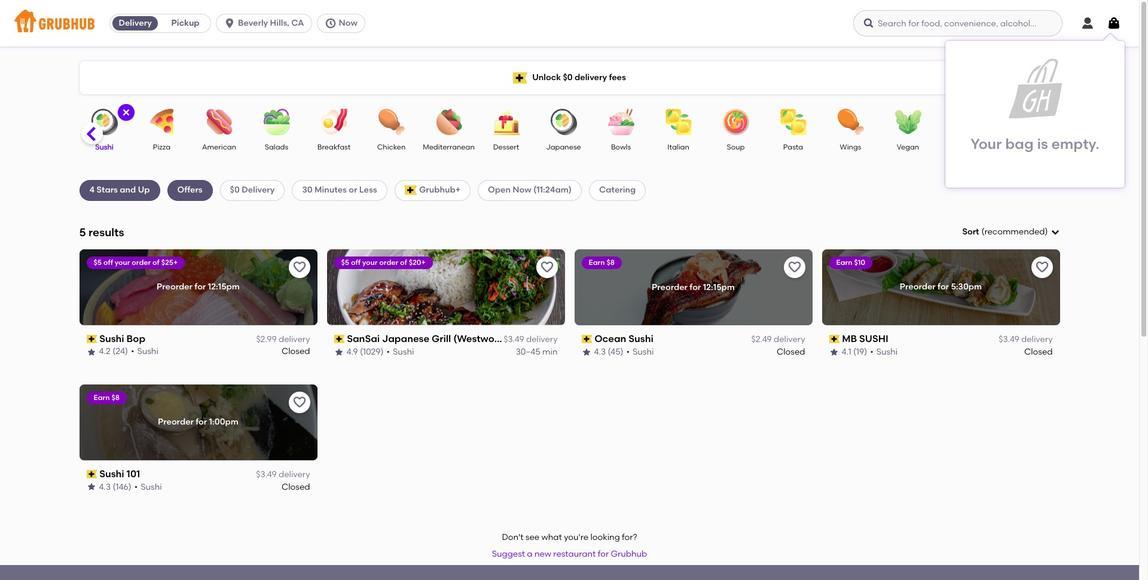 Task type: vqa. For each thing, say whether or not it's contained in the screenshot.
on in the Fresh, hand made, GIANT meatballs on a bed of spaghetti with your choice of sauce.
no



Task type: locate. For each thing, give the bounding box(es) containing it.
none field containing sort
[[963, 226, 1060, 238]]

4.3 (45)
[[594, 347, 623, 357]]

svg image
[[1081, 16, 1095, 31], [224, 17, 236, 29], [1051, 227, 1060, 237]]

101
[[127, 468, 140, 479]]

1 your from the left
[[115, 258, 130, 267]]

ca
[[291, 18, 304, 28]]

1 vertical spatial $0
[[230, 185, 240, 195]]

earn $10
[[836, 258, 865, 267]]

star icon image down subscription pass icon
[[582, 347, 591, 357]]

4.1 (19)
[[842, 347, 867, 357]]

0 horizontal spatial off
[[103, 258, 113, 267]]

• for japanese
[[387, 347, 390, 357]]

1 horizontal spatial and
[[1004, 153, 1018, 162]]

4.3 left (45)
[[594, 347, 606, 357]]

subscription pass image
[[86, 335, 97, 343], [334, 335, 345, 343], [829, 335, 840, 343], [86, 470, 97, 478]]

• sushi down sushi
[[870, 347, 898, 357]]

2 horizontal spatial earn
[[836, 258, 853, 267]]

1 horizontal spatial $0
[[563, 72, 573, 82]]

0 vertical spatial grubhub plus flag logo image
[[513, 72, 528, 83]]

unlock
[[532, 72, 561, 82]]

vegan image
[[887, 109, 929, 135]]

smoothies and juices
[[1004, 143, 1042, 162]]

1 vertical spatial delivery
[[242, 185, 275, 195]]

3 save this restaurant image from the left
[[1035, 260, 1049, 274]]

• right (1029)
[[387, 347, 390, 357]]

30
[[302, 185, 313, 195]]

$0 right offers
[[230, 185, 240, 195]]

• right (45)
[[626, 347, 630, 357]]

1 vertical spatial earn $8
[[94, 393, 120, 402]]

0 horizontal spatial svg image
[[224, 17, 236, 29]]

smoothies and juices image
[[1002, 109, 1044, 135]]

1 horizontal spatial 4.3
[[594, 347, 606, 357]]

1 horizontal spatial your
[[362, 258, 378, 267]]

0 horizontal spatial order
[[132, 258, 151, 267]]

$3.49 delivery for mb sushi
[[999, 334, 1053, 345]]

now right ca
[[339, 18, 358, 28]]

5 results main content
[[0, 47, 1139, 580]]

2 order from the left
[[379, 258, 398, 267]]

2 horizontal spatial $3.49 delivery
[[999, 334, 1053, 345]]

sushi 101
[[99, 468, 140, 479]]

pickup
[[171, 18, 200, 28]]

1 save this restaurant image from the left
[[540, 260, 554, 274]]

2 horizontal spatial $3.49
[[999, 334, 1019, 345]]

and down smoothies
[[1004, 153, 1018, 162]]

your down results
[[115, 258, 130, 267]]

save this restaurant button for sushi bop
[[289, 256, 310, 278]]

1 horizontal spatial now
[[513, 185, 531, 195]]

preorder
[[157, 282, 193, 292], [652, 282, 688, 292], [900, 282, 936, 292], [158, 417, 194, 427]]

and inside smoothies and juices
[[1004, 153, 1018, 162]]

japanese down japanese image at top
[[546, 143, 581, 151]]

1 horizontal spatial delivery
[[242, 185, 275, 195]]

grubhub plus flag logo image left unlock
[[513, 72, 528, 83]]

delivery down salads
[[242, 185, 275, 195]]

sansai
[[347, 333, 380, 344]]

$2.99
[[256, 334, 277, 345]]

subscription pass image left "sansai"
[[334, 335, 345, 343]]

1 horizontal spatial $3.49 delivery
[[504, 334, 558, 345]]

•
[[131, 347, 134, 357], [387, 347, 390, 357], [626, 347, 630, 357], [870, 347, 874, 357], [134, 482, 138, 492]]

$2.99 delivery
[[256, 334, 310, 345]]

1 horizontal spatial $5
[[341, 258, 349, 267]]

4.3 (146)
[[99, 482, 131, 492]]

• sushi down ocean sushi
[[626, 347, 654, 357]]

japanese
[[546, 143, 581, 151], [382, 333, 429, 344]]

sushi down "bop"
[[137, 347, 158, 357]]

1 horizontal spatial preorder for 12:15pm
[[652, 282, 735, 292]]

open
[[488, 185, 511, 195]]

japanese image
[[543, 109, 585, 135]]

sushi down ocean sushi
[[633, 347, 654, 357]]

2 $5 from the left
[[341, 258, 349, 267]]

1 horizontal spatial earn
[[589, 258, 605, 267]]

stars
[[97, 185, 118, 195]]

0 horizontal spatial now
[[339, 18, 358, 28]]

1 of from the left
[[153, 258, 160, 267]]

earn $8 for ocean
[[589, 258, 615, 267]]

2 your from the left
[[362, 258, 378, 267]]

4.3 left the (146)
[[99, 482, 111, 492]]

don't see what you're looking for?
[[502, 532, 637, 542]]

grubhub plus flag logo image left grubhub+
[[405, 186, 417, 195]]

• sushi down "bop"
[[131, 347, 158, 357]]

star icon image left 4.9
[[334, 347, 344, 357]]

12:15pm for ocean sushi
[[703, 282, 735, 292]]

2 horizontal spatial save this restaurant image
[[1035, 260, 1049, 274]]

4.1
[[842, 347, 851, 357]]

1 horizontal spatial $8
[[607, 258, 615, 267]]

1 off from the left
[[103, 258, 113, 267]]

• sushi down 101
[[134, 482, 162, 492]]

• for 101
[[134, 482, 138, 492]]

and left up
[[120, 185, 136, 195]]

your left $20+
[[362, 258, 378, 267]]

0 vertical spatial save this restaurant image
[[292, 260, 307, 274]]

0 vertical spatial now
[[339, 18, 358, 28]]

5
[[79, 225, 86, 239]]

1:00pm
[[209, 417, 239, 427]]

your bag is empty.
[[971, 135, 1100, 153]]

closed for mb sushi
[[1024, 347, 1053, 357]]

save this restaurant button for sansai japanese grill (westwood)
[[536, 256, 558, 278]]

order
[[132, 258, 151, 267], [379, 258, 398, 267]]

closed for ocean sushi
[[777, 347, 805, 357]]

• right (24)
[[131, 347, 134, 357]]

save this restaurant image for mb sushi
[[1035, 260, 1049, 274]]

order left $25+
[[132, 258, 151, 267]]

0 horizontal spatial $8
[[111, 393, 120, 402]]

soup image
[[715, 109, 757, 135]]

1 preorder for 12:15pm from the left
[[157, 282, 240, 292]]

earn
[[589, 258, 605, 267], [836, 258, 853, 267], [94, 393, 110, 402]]

1 horizontal spatial japanese
[[546, 143, 581, 151]]

1 vertical spatial and
[[120, 185, 136, 195]]

grill
[[432, 333, 451, 344]]

fees
[[609, 72, 626, 82]]

1 vertical spatial $8
[[111, 393, 120, 402]]

order left $20+
[[379, 258, 398, 267]]

5:30pm
[[951, 282, 982, 292]]

star icon image
[[86, 347, 96, 357], [334, 347, 344, 357], [582, 347, 591, 357], [829, 347, 839, 357], [86, 482, 96, 492]]

• sushi right (1029)
[[387, 347, 414, 357]]

0 vertical spatial 4.3
[[594, 347, 606, 357]]

1 save this restaurant image from the top
[[292, 260, 307, 274]]

star icon image left the 4.3 (146)
[[86, 482, 96, 492]]

0 vertical spatial $8
[[607, 258, 615, 267]]

salads
[[265, 143, 288, 151]]

1 vertical spatial save this restaurant image
[[292, 395, 307, 409]]

for for 101
[[196, 417, 207, 427]]

juices
[[1019, 153, 1042, 162]]

of for japanese
[[400, 258, 407, 267]]

open now (11:24am)
[[488, 185, 572, 195]]

for
[[195, 282, 206, 292], [690, 282, 701, 292], [938, 282, 949, 292], [196, 417, 207, 427], [598, 549, 609, 559]]

0 vertical spatial earn $8
[[589, 258, 615, 267]]

4.9 (1029)
[[347, 347, 384, 357]]

subscription pass image left 'mb'
[[829, 335, 840, 343]]

$3.49 for sushi 101
[[256, 469, 277, 480]]

now right open
[[513, 185, 531, 195]]

closed for sushi bop
[[282, 347, 310, 357]]

0 vertical spatial and
[[1004, 153, 1018, 162]]

of left $20+
[[400, 258, 407, 267]]

$3.49 for sansai japanese grill (westwood)
[[504, 334, 524, 345]]

0 horizontal spatial japanese
[[382, 333, 429, 344]]

earn for sushi 101
[[94, 393, 110, 402]]

sushi up the 4.3 (146)
[[99, 468, 124, 479]]

1 horizontal spatial of
[[400, 258, 407, 267]]

closed
[[282, 347, 310, 357], [777, 347, 805, 357], [1024, 347, 1053, 357], [282, 482, 310, 492]]

• down 101
[[134, 482, 138, 492]]

Search for food, convenience, alcohol... search field
[[853, 10, 1063, 36]]

0 horizontal spatial $3.49 delivery
[[256, 469, 310, 480]]

• right (19)
[[870, 347, 874, 357]]

pizza
[[153, 143, 171, 151]]

pasta image
[[772, 109, 814, 135]]

$0
[[563, 72, 573, 82], [230, 185, 240, 195]]

subscription pass image left 'sushi bop' on the bottom of the page
[[86, 335, 97, 343]]

1 horizontal spatial grubhub plus flag logo image
[[513, 72, 528, 83]]

1 horizontal spatial svg image
[[1051, 227, 1060, 237]]

(1029)
[[360, 347, 384, 357]]

1 12:15pm from the left
[[208, 282, 240, 292]]

empty.
[[1052, 135, 1100, 153]]

2 off from the left
[[351, 258, 361, 267]]

1 vertical spatial grubhub plus flag logo image
[[405, 186, 417, 195]]

• sushi
[[131, 347, 158, 357], [387, 347, 414, 357], [626, 347, 654, 357], [870, 347, 898, 357], [134, 482, 162, 492]]

wings image
[[830, 109, 872, 135]]

vegan
[[897, 143, 919, 151]]

preorder for ocean sushi
[[652, 282, 688, 292]]

none field inside 5 results main content
[[963, 226, 1060, 238]]

2 12:15pm from the left
[[703, 282, 735, 292]]

star icon image for ocean sushi
[[582, 347, 591, 357]]

4.3
[[594, 347, 606, 357], [99, 482, 111, 492]]

2 save this restaurant image from the left
[[787, 260, 802, 274]]

0 vertical spatial delivery
[[119, 18, 152, 28]]

suggest a new restaurant for grubhub button
[[487, 544, 653, 565]]

1 horizontal spatial $3.49
[[504, 334, 524, 345]]

for for bop
[[195, 282, 206, 292]]

1 horizontal spatial 12:15pm
[[703, 282, 735, 292]]

salads image
[[256, 109, 298, 135]]

for for sushi
[[938, 282, 949, 292]]

preorder for 12:15pm for sushi bop
[[157, 282, 240, 292]]

1 order from the left
[[132, 258, 151, 267]]

$8
[[607, 258, 615, 267], [111, 393, 120, 402]]

of left $25+
[[153, 258, 160, 267]]

0 horizontal spatial grubhub plus flag logo image
[[405, 186, 417, 195]]

2 preorder for 12:15pm from the left
[[652, 282, 735, 292]]

new
[[535, 549, 551, 559]]

1 $5 from the left
[[94, 258, 102, 267]]

unlock $0 delivery fees
[[532, 72, 626, 82]]

0 horizontal spatial your
[[115, 258, 130, 267]]

indian image
[[945, 109, 987, 135]]

2 save this restaurant image from the top
[[292, 395, 307, 409]]

None field
[[963, 226, 1060, 238]]

earn $8 for sushi
[[94, 393, 120, 402]]

bowls
[[611, 143, 631, 151]]

sushi down sushi
[[877, 347, 898, 357]]

save this restaurant image for ocean sushi
[[787, 260, 802, 274]]

pickup button
[[160, 14, 211, 33]]

$5 off your order of $25+
[[94, 258, 178, 267]]

4.2
[[99, 347, 111, 357]]

2 of from the left
[[400, 258, 407, 267]]

delivery for sushi 101
[[279, 469, 310, 480]]

japanese left grill
[[382, 333, 429, 344]]

0 horizontal spatial delivery
[[119, 18, 152, 28]]

• sushi for sushi
[[870, 347, 898, 357]]

12:15pm
[[208, 282, 240, 292], [703, 282, 735, 292]]

4.3 for sushi 101
[[99, 482, 111, 492]]

• for bop
[[131, 347, 134, 357]]

save this restaurant image
[[540, 260, 554, 274], [787, 260, 802, 274], [1035, 260, 1049, 274]]

1 horizontal spatial order
[[379, 258, 398, 267]]

subscription pass image left sushi 101
[[86, 470, 97, 478]]

preorder for mb sushi
[[900, 282, 936, 292]]

svg image
[[1107, 16, 1121, 31], [324, 17, 336, 29], [863, 17, 875, 29], [121, 108, 131, 117]]

earn for mb sushi
[[836, 258, 853, 267]]

$0 right unlock
[[563, 72, 573, 82]]

preorder for 12:15pm for ocean sushi
[[652, 282, 735, 292]]

0 horizontal spatial 4.3
[[99, 482, 111, 492]]

preorder for 12:15pm
[[157, 282, 240, 292], [652, 282, 735, 292]]

0 horizontal spatial $3.49
[[256, 469, 277, 480]]

0 vertical spatial japanese
[[546, 143, 581, 151]]

earn $8
[[589, 258, 615, 267], [94, 393, 120, 402]]

delivery left pickup
[[119, 18, 152, 28]]

subscription pass image for sushi 101
[[86, 470, 97, 478]]

of
[[153, 258, 160, 267], [400, 258, 407, 267]]

0 horizontal spatial $5
[[94, 258, 102, 267]]

star icon image for mb sushi
[[829, 347, 839, 357]]

1 vertical spatial 4.3
[[99, 482, 111, 492]]

0 horizontal spatial save this restaurant image
[[540, 260, 554, 274]]

save this restaurant image
[[292, 260, 307, 274], [292, 395, 307, 409]]

0 horizontal spatial preorder for 12:15pm
[[157, 282, 240, 292]]

your for sansai
[[362, 258, 378, 267]]

1 vertical spatial now
[[513, 185, 531, 195]]

0 horizontal spatial earn
[[94, 393, 110, 402]]

0 vertical spatial $0
[[563, 72, 573, 82]]

0 horizontal spatial earn $8
[[94, 393, 120, 402]]

star icon image left 4.2
[[86, 347, 96, 357]]

4 stars and up
[[89, 185, 150, 195]]

off for sushi
[[103, 258, 113, 267]]

off for sansai
[[351, 258, 361, 267]]

your bag is empty. tooltip
[[946, 33, 1125, 188]]

0 horizontal spatial of
[[153, 258, 160, 267]]

mediterranean
[[423, 143, 475, 151]]

(146)
[[113, 482, 131, 492]]

dessert image
[[485, 109, 527, 135]]

grubhub plus flag logo image
[[513, 72, 528, 83], [405, 186, 417, 195]]

star icon image left 4.1
[[829, 347, 839, 357]]

beverly hills, ca button
[[216, 14, 317, 33]]

save this restaurant button for ocean sushi
[[784, 256, 805, 278]]

sort ( recommended )
[[963, 227, 1048, 237]]

1 horizontal spatial off
[[351, 258, 361, 267]]

$2.49 delivery
[[751, 334, 805, 345]]

$3.49
[[504, 334, 524, 345], [999, 334, 1019, 345], [256, 469, 277, 480]]

save this restaurant button
[[289, 256, 310, 278], [536, 256, 558, 278], [784, 256, 805, 278], [1031, 256, 1053, 278], [289, 392, 310, 413]]

0 horizontal spatial 12:15pm
[[208, 282, 240, 292]]

30 minutes or less
[[302, 185, 377, 195]]

1 horizontal spatial save this restaurant image
[[787, 260, 802, 274]]

1 horizontal spatial earn $8
[[589, 258, 615, 267]]

your for sushi
[[115, 258, 130, 267]]



Task type: describe. For each thing, give the bounding box(es) containing it.
sansai japanese grill (westwood) logo image
[[327, 249, 565, 325]]

bowls image
[[600, 109, 642, 135]]

$3.49 for mb sushi
[[999, 334, 1019, 345]]

bag
[[1005, 135, 1034, 153]]

wings
[[840, 143, 861, 151]]

svg image inside now button
[[324, 17, 336, 29]]

30–45
[[516, 347, 541, 357]]

delivery for ocean sushi
[[774, 334, 805, 345]]

american
[[202, 143, 236, 151]]

preorder for sushi 101
[[158, 417, 194, 427]]

ocean sushi
[[595, 333, 654, 344]]

$8 for ocean
[[607, 258, 615, 267]]

suggest
[[492, 549, 525, 559]]

star icon image for sushi bop
[[86, 347, 96, 357]]

american image
[[198, 109, 240, 135]]

(westwood)
[[453, 333, 510, 344]]

4
[[89, 185, 95, 195]]

$25+
[[161, 258, 178, 267]]

restaurant
[[553, 549, 596, 559]]

less
[[359, 185, 377, 195]]

star icon image for sansai japanese grill (westwood)
[[334, 347, 344, 357]]

(19)
[[853, 347, 867, 357]]

sushi down sushi image
[[95, 143, 113, 151]]

see
[[526, 532, 540, 542]]

main navigation navigation
[[0, 0, 1139, 47]]

sushi right the (146)
[[141, 482, 162, 492]]

$3.49 delivery for sansai japanese grill (westwood)
[[504, 334, 558, 345]]

2 horizontal spatial svg image
[[1081, 16, 1095, 31]]

svg image inside beverly hills, ca button
[[224, 17, 236, 29]]

you're
[[564, 532, 589, 542]]

$2.49
[[751, 334, 772, 345]]

0 horizontal spatial and
[[120, 185, 136, 195]]

subscription pass image for sansai japanese grill (westwood)
[[334, 335, 345, 343]]

sushi
[[859, 333, 889, 344]]

$5 for sushi bop
[[94, 258, 102, 267]]

looking
[[591, 532, 620, 542]]

closed for sushi 101
[[282, 482, 310, 492]]

$5 for sansai japanese grill (westwood)
[[341, 258, 349, 267]]

• sushi for 101
[[134, 482, 162, 492]]

delivery for mb sushi
[[1021, 334, 1053, 345]]

preorder for 1:00pm
[[158, 417, 239, 427]]

preorder for 5:30pm
[[900, 282, 982, 292]]

now inside button
[[339, 18, 358, 28]]

)
[[1045, 227, 1048, 237]]

$0 delivery
[[230, 185, 275, 195]]

delivery inside delivery button
[[119, 18, 152, 28]]

save this restaurant image for sushi 101
[[292, 395, 307, 409]]

12:15pm for sushi bop
[[208, 282, 240, 292]]

delivery button
[[110, 14, 160, 33]]

now inside 5 results main content
[[513, 185, 531, 195]]

4.2 (24)
[[99, 347, 128, 357]]

what
[[542, 532, 562, 542]]

breakfast image
[[313, 109, 355, 135]]

save this restaurant button for sushi 101
[[289, 392, 310, 413]]

save this restaurant button for mb sushi
[[1031, 256, 1053, 278]]

$10
[[854, 258, 865, 267]]

hills,
[[270, 18, 289, 28]]

preorder for sushi bop
[[157, 282, 193, 292]]

pasta
[[783, 143, 803, 151]]

$3.49 delivery for sushi 101
[[256, 469, 310, 480]]

sushi right ocean
[[629, 333, 654, 344]]

$8 for sushi
[[111, 393, 120, 402]]

sushi bop
[[99, 333, 145, 344]]

a
[[527, 549, 533, 559]]

ocean
[[595, 333, 626, 344]]

mb
[[842, 333, 857, 344]]

grubhub
[[611, 549, 647, 559]]

delivery for sushi bop
[[279, 334, 310, 345]]

(
[[982, 227, 985, 237]]

indian
[[955, 143, 977, 151]]

soup
[[727, 143, 745, 151]]

chicken image
[[371, 109, 412, 135]]

now button
[[317, 14, 370, 33]]

don't
[[502, 532, 524, 542]]

sushi image
[[83, 109, 125, 135]]

for for sushi
[[690, 282, 701, 292]]

beverly
[[238, 18, 268, 28]]

your
[[971, 135, 1002, 153]]

of for bop
[[153, 258, 160, 267]]

mb sushi
[[842, 333, 889, 344]]

dessert
[[493, 143, 519, 151]]

smoothies
[[1005, 143, 1041, 151]]

suggest a new restaurant for grubhub
[[492, 549, 647, 559]]

for inside button
[[598, 549, 609, 559]]

earn for ocean sushi
[[589, 258, 605, 267]]

order for bop
[[132, 258, 151, 267]]

0 horizontal spatial $0
[[230, 185, 240, 195]]

subscription pass image for sushi bop
[[86, 335, 97, 343]]

save this restaurant image for sansai japanese grill (westwood)
[[540, 260, 554, 274]]

subscription pass image for mb sushi
[[829, 335, 840, 343]]

sansai japanese grill (westwood)
[[347, 333, 510, 344]]

grubhub+
[[419, 185, 461, 195]]

(45)
[[608, 347, 623, 357]]

italian
[[668, 143, 689, 151]]

• for sushi
[[870, 347, 874, 357]]

delivery for sansai japanese grill (westwood)
[[526, 334, 558, 345]]

• sushi for japanese
[[387, 347, 414, 357]]

pizza image
[[141, 109, 183, 135]]

order for japanese
[[379, 258, 398, 267]]

5 results
[[79, 225, 124, 239]]

chicken
[[377, 143, 406, 151]]

results
[[89, 225, 124, 239]]

save this restaurant image for sushi bop
[[292, 260, 307, 274]]

sushi down sansai japanese grill (westwood)
[[393, 347, 414, 357]]

or
[[349, 185, 357, 195]]

(11:24am)
[[533, 185, 572, 195]]

• sushi for bop
[[131, 347, 158, 357]]

italian image
[[658, 109, 699, 135]]

• for sushi
[[626, 347, 630, 357]]

beverly hills, ca
[[238, 18, 304, 28]]

minutes
[[315, 185, 347, 195]]

sort
[[963, 227, 979, 237]]

min
[[543, 347, 558, 357]]

breakfast
[[317, 143, 351, 151]]

is
[[1037, 135, 1048, 153]]

• sushi for sushi
[[626, 347, 654, 357]]

for?
[[622, 532, 637, 542]]

grubhub plus flag logo image for unlock $0 delivery fees
[[513, 72, 528, 83]]

grubhub plus flag logo image for grubhub+
[[405, 186, 417, 195]]

$20+
[[409, 258, 426, 267]]

subscription pass image
[[582, 335, 592, 343]]

$5 off your order of $20+
[[341, 258, 426, 267]]

recommended
[[985, 227, 1045, 237]]

sushi up 4.2 (24)
[[99, 333, 124, 344]]

mediterranean image
[[428, 109, 470, 135]]

4.3 for ocean sushi
[[594, 347, 606, 357]]

star icon image for sushi 101
[[86, 482, 96, 492]]

delivery inside 5 results main content
[[242, 185, 275, 195]]

1 vertical spatial japanese
[[382, 333, 429, 344]]

offers
[[177, 185, 203, 195]]



